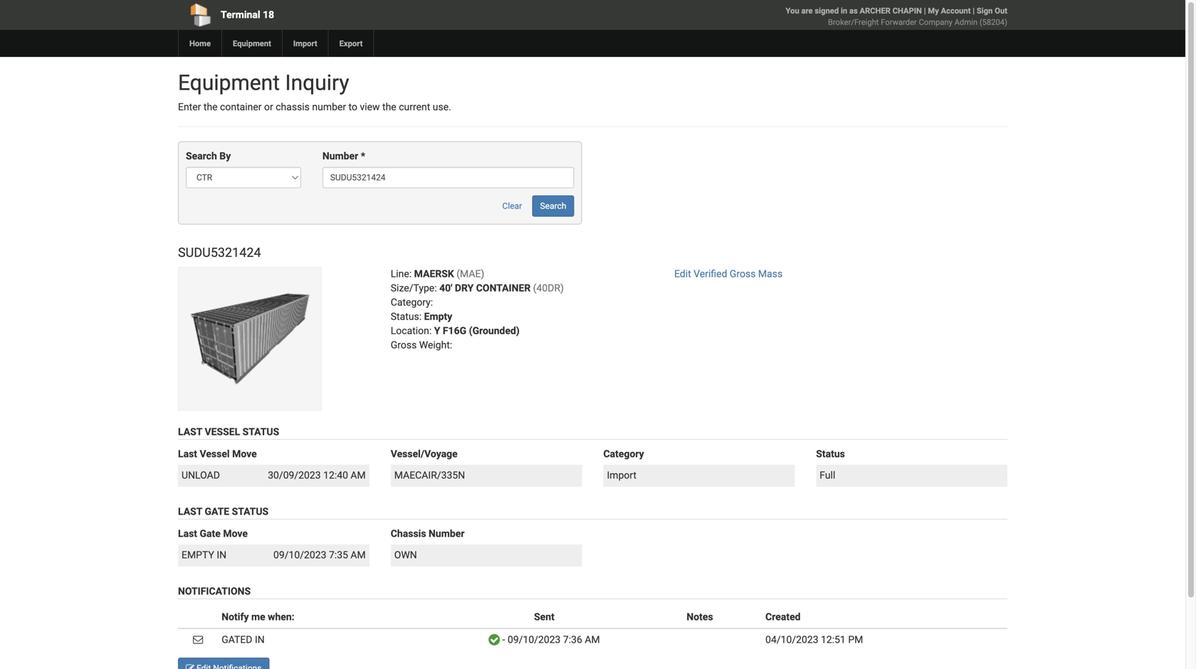 Task type: describe. For each thing, give the bounding box(es) containing it.
notes
[[687, 611, 713, 623]]

you are signed in as archer chapin | my account | sign out broker/freight forwarder company admin (58204)
[[786, 6, 1008, 27]]

you
[[786, 6, 800, 15]]

12:40
[[323, 470, 348, 482]]

container
[[476, 283, 531, 294]]

chassis
[[391, 528, 426, 540]]

import link
[[282, 30, 328, 57]]

-
[[503, 634, 505, 646]]

edit verified gross mass link
[[675, 268, 783, 280]]

gross inside line: maersk (mae) size/type: 40' dry container (40dr) category: status: empty location: y f16g                                                                                                                                                                                                                                                                                                                             (grounded) gross weight:
[[391, 340, 417, 351]]

clear button
[[495, 195, 530, 217]]

7:35
[[329, 549, 348, 561]]

as
[[850, 6, 858, 15]]

home link
[[178, 30, 222, 57]]

me
[[251, 611, 265, 623]]

home
[[189, 39, 211, 48]]

clear
[[503, 201, 522, 211]]

30/09/2023 12:40 am
[[268, 470, 366, 482]]

when:
[[268, 611, 295, 623]]

search for search by
[[186, 150, 217, 162]]

forwarder
[[881, 17, 917, 27]]

maersk
[[414, 268, 454, 280]]

y
[[434, 325, 440, 337]]

04/10/2023
[[766, 634, 819, 646]]

am for 09/10/2023 7:35 am
[[351, 549, 366, 561]]

1 | from the left
[[924, 6, 926, 15]]

current
[[399, 101, 430, 113]]

(40dr)
[[533, 283, 564, 294]]

chapin
[[893, 6, 922, 15]]

use.
[[433, 101, 451, 113]]

f16g
[[443, 325, 467, 337]]

account
[[941, 6, 971, 15]]

to
[[349, 101, 358, 113]]

weight:
[[419, 340, 453, 351]]

own
[[394, 549, 417, 561]]

last gate status
[[178, 506, 269, 518]]

sent
[[534, 611, 555, 623]]

mass
[[759, 268, 783, 280]]

04/10/2023 12:51 pm
[[766, 634, 864, 646]]

(grounded)
[[469, 325, 520, 337]]

category
[[604, 449, 644, 460]]

notify
[[222, 611, 249, 623]]

by
[[220, 150, 231, 162]]

sudu5321424
[[178, 245, 261, 260]]

last for last vessel status
[[178, 426, 202, 438]]

sign
[[977, 6, 993, 15]]

status for last gate status
[[232, 506, 269, 518]]

18
[[263, 9, 274, 21]]

Number * text field
[[323, 167, 574, 188]]

sign out link
[[977, 6, 1008, 15]]

vessel for move
[[200, 449, 230, 460]]

verified
[[694, 268, 728, 280]]

pm
[[849, 634, 864, 646]]

chassis number
[[391, 528, 465, 540]]

terminal 18
[[221, 9, 274, 21]]

1 vertical spatial number
[[429, 528, 465, 540]]

edit
[[675, 268, 691, 280]]

(mae)
[[457, 268, 485, 280]]

last vessel status
[[178, 426, 279, 438]]

in
[[841, 6, 848, 15]]

view
[[360, 101, 380, 113]]

1 the from the left
[[204, 101, 218, 113]]

category:
[[391, 297, 433, 309]]

edit verified gross mass
[[675, 268, 783, 280]]

edit image
[[186, 664, 194, 670]]

location:
[[391, 325, 432, 337]]

in for empty in
[[217, 549, 227, 561]]

or
[[264, 101, 273, 113]]

2 | from the left
[[973, 6, 975, 15]]

vessel/voyage
[[391, 449, 458, 460]]

export
[[339, 39, 363, 48]]

empty
[[182, 549, 214, 561]]

0 horizontal spatial import
[[293, 39, 317, 48]]

40dr image
[[178, 267, 322, 411]]

1 vertical spatial status
[[816, 449, 845, 460]]

equipment inquiry enter the container or chassis number to view the current use.
[[178, 70, 451, 113]]

last for last gate status
[[178, 506, 202, 518]]

unload
[[182, 470, 220, 482]]

*
[[361, 150, 365, 162]]

envelope o image
[[193, 635, 203, 645]]

7:36
[[563, 634, 583, 646]]

are
[[802, 6, 813, 15]]



Task type: locate. For each thing, give the bounding box(es) containing it.
0 horizontal spatial |
[[924, 6, 926, 15]]

terminal 18 link
[[178, 0, 511, 30]]

4 last from the top
[[178, 528, 197, 540]]

number left *
[[323, 150, 358, 162]]

1 horizontal spatial import
[[607, 470, 637, 482]]

1 vertical spatial equipment
[[178, 70, 280, 95]]

1 horizontal spatial number
[[429, 528, 465, 540]]

0 vertical spatial vessel
[[205, 426, 240, 438]]

search by
[[186, 150, 231, 162]]

09/10/2023 7:35 am
[[274, 549, 366, 561]]

status up last vessel move
[[243, 426, 279, 438]]

admin
[[955, 17, 978, 27]]

status up 'full'
[[816, 449, 845, 460]]

enter
[[178, 101, 201, 113]]

vessel for status
[[205, 426, 240, 438]]

0 vertical spatial equipment
[[233, 39, 271, 48]]

empty
[[424, 311, 452, 323]]

number
[[323, 150, 358, 162], [429, 528, 465, 540]]

move down last vessel status
[[232, 449, 257, 460]]

move for last gate move
[[223, 528, 248, 540]]

1 vertical spatial 09/10/2023
[[508, 634, 561, 646]]

2 vertical spatial am
[[585, 634, 600, 646]]

the right view
[[382, 101, 397, 113]]

gate for status
[[205, 506, 229, 518]]

equipment up container
[[178, 70, 280, 95]]

import
[[293, 39, 317, 48], [607, 470, 637, 482]]

vessel up the unload
[[200, 449, 230, 460]]

last for last vessel move
[[178, 449, 197, 460]]

1 vertical spatial in
[[255, 634, 265, 646]]

vessel
[[205, 426, 240, 438], [200, 449, 230, 460]]

chassis
[[276, 101, 310, 113]]

search for search
[[540, 201, 567, 211]]

search
[[186, 150, 217, 162], [540, 201, 567, 211]]

signed
[[815, 6, 839, 15]]

1 vertical spatial move
[[223, 528, 248, 540]]

my
[[928, 6, 939, 15]]

1 horizontal spatial in
[[255, 634, 265, 646]]

|
[[924, 6, 926, 15], [973, 6, 975, 15]]

2 vertical spatial status
[[232, 506, 269, 518]]

0 horizontal spatial gross
[[391, 340, 417, 351]]

3 last from the top
[[178, 506, 202, 518]]

0 horizontal spatial the
[[204, 101, 218, 113]]

number *
[[323, 150, 365, 162]]

status up last gate move
[[232, 506, 269, 518]]

inquiry
[[285, 70, 349, 95]]

0 vertical spatial number
[[323, 150, 358, 162]]

09/10/2023 down sent
[[508, 634, 561, 646]]

number right chassis
[[429, 528, 465, 540]]

company
[[919, 17, 953, 27]]

search inside button
[[540, 201, 567, 211]]

status:
[[391, 311, 422, 323]]

0 vertical spatial status
[[243, 426, 279, 438]]

gate up last gate move
[[205, 506, 229, 518]]

0 vertical spatial move
[[232, 449, 257, 460]]

1 horizontal spatial gross
[[730, 268, 756, 280]]

1 horizontal spatial search
[[540, 201, 567, 211]]

the right enter
[[204, 101, 218, 113]]

gate for move
[[200, 528, 221, 540]]

last up the unload
[[178, 449, 197, 460]]

search button
[[533, 195, 574, 217]]

created
[[766, 611, 801, 623]]

1 vertical spatial gate
[[200, 528, 221, 540]]

0 vertical spatial 09/10/2023
[[274, 549, 327, 561]]

gross down location:
[[391, 340, 417, 351]]

maecair/335n
[[394, 470, 465, 482]]

1 last from the top
[[178, 426, 202, 438]]

in down last gate move
[[217, 549, 227, 561]]

| left sign
[[973, 6, 975, 15]]

12:51
[[821, 634, 846, 646]]

gross left mass
[[730, 268, 756, 280]]

gate
[[205, 506, 229, 518], [200, 528, 221, 540]]

- 09/10/2023 7:36 am
[[500, 634, 600, 646]]

notifications
[[178, 586, 251, 597]]

equipment for equipment
[[233, 39, 271, 48]]

dry
[[455, 283, 474, 294]]

line:
[[391, 268, 412, 280]]

equipment for equipment inquiry enter the container or chassis number to view the current use.
[[178, 70, 280, 95]]

1 horizontal spatial 09/10/2023
[[508, 634, 561, 646]]

0 horizontal spatial in
[[217, 549, 227, 561]]

1 horizontal spatial |
[[973, 6, 975, 15]]

1 vertical spatial search
[[540, 201, 567, 211]]

gated in
[[222, 634, 265, 646]]

size/type:
[[391, 283, 437, 294]]

0 horizontal spatial search
[[186, 150, 217, 162]]

1 vertical spatial vessel
[[200, 449, 230, 460]]

0 vertical spatial import
[[293, 39, 317, 48]]

last up empty
[[178, 528, 197, 540]]

1 horizontal spatial the
[[382, 101, 397, 113]]

gate up the empty in
[[200, 528, 221, 540]]

0 vertical spatial gross
[[730, 268, 756, 280]]

move
[[232, 449, 257, 460], [223, 528, 248, 540]]

0 horizontal spatial number
[[323, 150, 358, 162]]

full
[[820, 470, 836, 482]]

in for gated in
[[255, 634, 265, 646]]

(58204)
[[980, 17, 1008, 27]]

number
[[312, 101, 346, 113]]

export link
[[328, 30, 374, 57]]

0 vertical spatial search
[[186, 150, 217, 162]]

in
[[217, 549, 227, 561], [255, 634, 265, 646]]

0 horizontal spatial 09/10/2023
[[274, 549, 327, 561]]

30/09/2023
[[268, 470, 321, 482]]

vessel up last vessel move
[[205, 426, 240, 438]]

0 vertical spatial am
[[351, 470, 366, 482]]

last up last gate move
[[178, 506, 202, 518]]

am for 30/09/2023 12:40 am
[[351, 470, 366, 482]]

search left by
[[186, 150, 217, 162]]

lg image
[[489, 635, 500, 645]]

am right 7:36
[[585, 634, 600, 646]]

1 vertical spatial import
[[607, 470, 637, 482]]

last for last gate move
[[178, 528, 197, 540]]

09/10/2023 left 7:35
[[274, 549, 327, 561]]

container
[[220, 101, 262, 113]]

0 vertical spatial gate
[[205, 506, 229, 518]]

move down the 'last gate status'
[[223, 528, 248, 540]]

broker/freight
[[828, 17, 879, 27]]

equipment inside equipment inquiry enter the container or chassis number to view the current use.
[[178, 70, 280, 95]]

2 the from the left
[[382, 101, 397, 113]]

gross
[[730, 268, 756, 280], [391, 340, 417, 351]]

my account link
[[928, 6, 971, 15]]

1 vertical spatial gross
[[391, 340, 417, 351]]

last gate move
[[178, 528, 248, 540]]

40'
[[440, 283, 453, 294]]

move for last vessel move
[[232, 449, 257, 460]]

2 last from the top
[[178, 449, 197, 460]]

last up last vessel move
[[178, 426, 202, 438]]

am right 7:35
[[351, 549, 366, 561]]

empty in
[[182, 549, 227, 561]]

import up the inquiry
[[293, 39, 317, 48]]

status
[[243, 426, 279, 438], [816, 449, 845, 460], [232, 506, 269, 518]]

search right clear
[[540, 201, 567, 211]]

line: maersk (mae) size/type: 40' dry container (40dr) category: status: empty location: y f16g                                                                                                                                                                                                                                                                                                                             (grounded) gross weight:
[[391, 268, 564, 351]]

import down category
[[607, 470, 637, 482]]

status for last vessel status
[[243, 426, 279, 438]]

gated
[[222, 634, 252, 646]]

notify me when:
[[222, 611, 295, 623]]

am right 12:40
[[351, 470, 366, 482]]

0 vertical spatial in
[[217, 549, 227, 561]]

out
[[995, 6, 1008, 15]]

am
[[351, 470, 366, 482], [351, 549, 366, 561], [585, 634, 600, 646]]

equipment down terminal 18
[[233, 39, 271, 48]]

in right gated
[[255, 634, 265, 646]]

equipment link
[[222, 30, 282, 57]]

terminal
[[221, 9, 260, 21]]

| left the my
[[924, 6, 926, 15]]

last vessel move
[[178, 449, 257, 460]]

1 vertical spatial am
[[351, 549, 366, 561]]



Task type: vqa. For each thing, say whether or not it's contained in the screenshot.


